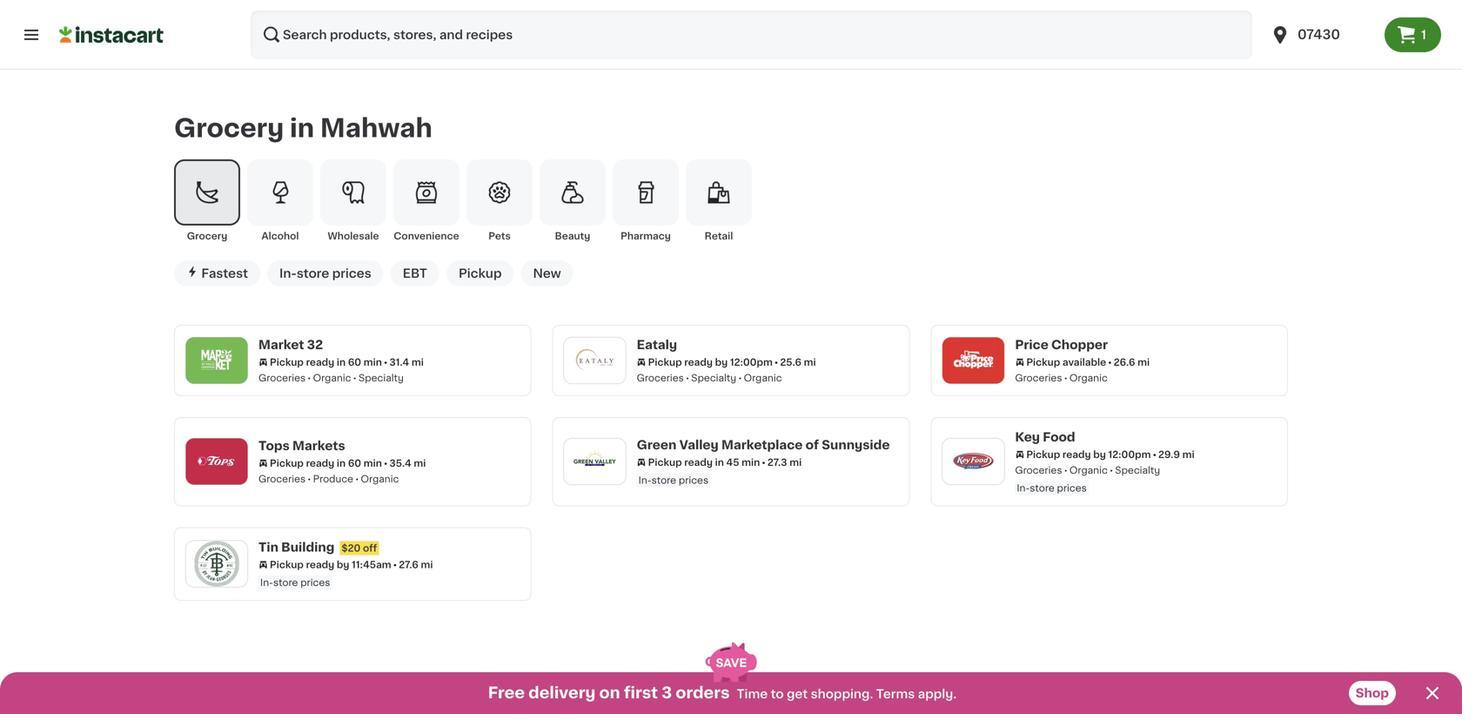 Task type: locate. For each thing, give the bounding box(es) containing it.
in- down the key
[[1017, 483, 1030, 493]]

groceries organic
[[1016, 373, 1108, 383]]

pickup ready by 12:00pm
[[648, 357, 773, 367], [1027, 450, 1152, 459]]

building
[[281, 541, 335, 553]]

mi right "27.3"
[[790, 457, 802, 467]]

0 horizontal spatial 12:00pm
[[730, 357, 773, 367]]

ready for key food
[[1063, 450, 1092, 459]]

0 vertical spatial grocery
[[174, 116, 284, 141]]

mi for tops markets
[[414, 459, 426, 468]]

32
[[307, 339, 323, 351]]

fastest button
[[174, 260, 260, 286]]

1 horizontal spatial 12:00pm
[[1109, 450, 1152, 459]]

green valley marketplace of sunnyside logo image
[[573, 439, 618, 484]]

key food logo image
[[951, 439, 996, 484]]

store down "alcohol"
[[297, 267, 329, 279]]

31.4 mi
[[390, 357, 424, 367]]

by for key food
[[1094, 450, 1107, 459]]

in up the produce
[[337, 459, 346, 468]]

2 horizontal spatial by
[[1094, 450, 1107, 459]]

pickup for tops markets
[[270, 459, 304, 468]]

pickup ready by 12:00pm up groceries specialty organic
[[648, 357, 773, 367]]

in up groceries organic specialty
[[337, 357, 346, 367]]

60 for 32
[[348, 357, 361, 367]]

mi right '25.6'
[[804, 357, 816, 367]]

mi for market 32
[[412, 357, 424, 367]]

in- down "alcohol"
[[280, 267, 297, 279]]

pharmacy button
[[613, 159, 679, 243]]

31.4
[[390, 357, 409, 367]]

of
[[806, 439, 819, 451]]

store
[[297, 267, 329, 279], [652, 475, 677, 485], [1030, 483, 1055, 493], [273, 578, 298, 587]]

0 vertical spatial in-store prices
[[280, 267, 372, 279]]

get
[[787, 688, 808, 700]]

2 07430 button from the left
[[1270, 10, 1375, 59]]

pickup down key food
[[1027, 450, 1061, 459]]

prices inside button
[[332, 267, 372, 279]]

0 horizontal spatial by
[[337, 560, 350, 569]]

green valley marketplace of sunnyside
[[637, 439, 890, 451]]

1 pickup ready in 60 min from the top
[[270, 357, 382, 367]]

0 vertical spatial 12:00pm
[[730, 357, 773, 367]]

pickup ready by 12:00pm up groceries organic specialty in-store prices
[[1027, 450, 1152, 459]]

groceries for market 32
[[259, 373, 306, 383]]

pickup down price
[[1027, 357, 1061, 367]]

pickup down the market 32
[[270, 357, 304, 367]]

pickup down green
[[648, 457, 682, 467]]

grocery
[[174, 116, 284, 141], [187, 231, 228, 241]]

free
[[488, 685, 525, 701]]

pickup down the pets
[[459, 267, 502, 279]]

2 60 from the top
[[348, 459, 361, 468]]

food
[[1043, 431, 1076, 443]]

grocery for grocery in mahwah
[[174, 116, 284, 141]]

pickup ready in 60 min up groceries produce organic
[[270, 459, 382, 468]]

1 horizontal spatial by
[[715, 357, 728, 367]]

off
[[363, 543, 377, 553]]

free delivery on first 3 orders time to get shopping. terms apply.
[[488, 685, 957, 701]]

by
[[715, 357, 728, 367], [1094, 450, 1107, 459], [337, 560, 350, 569]]

1 vertical spatial grocery
[[187, 231, 228, 241]]

organic down available
[[1070, 373, 1108, 383]]

shopping.
[[811, 688, 874, 700]]

tin building logo image
[[194, 541, 239, 587]]

ready for green valley marketplace of sunnyside
[[685, 457, 713, 467]]

price chopper
[[1016, 339, 1109, 351]]

12:00pm left '25.6'
[[730, 357, 773, 367]]

by up groceries organic specialty in-store prices
[[1094, 450, 1107, 459]]

pickup for key food
[[1027, 450, 1061, 459]]

store down key food
[[1030, 483, 1055, 493]]

60 up groceries organic specialty
[[348, 357, 361, 367]]

organic
[[313, 373, 351, 383], [744, 373, 782, 383], [1070, 373, 1108, 383], [1070, 465, 1108, 475], [361, 474, 399, 484]]

prices down food
[[1058, 483, 1087, 493]]

pickup ready in 60 min for market 32
[[270, 357, 382, 367]]

0 vertical spatial pickup ready by 12:00pm
[[648, 357, 773, 367]]

27.3 mi
[[768, 457, 802, 467]]

pickup ready in 60 min up groceries organic specialty
[[270, 357, 382, 367]]

save image
[[706, 642, 757, 682]]

specialty
[[359, 373, 404, 383], [692, 373, 737, 383], [1116, 465, 1161, 475]]

grocery up 'grocery' button
[[174, 116, 284, 141]]

by down $20
[[337, 560, 350, 569]]

25.6 mi
[[780, 357, 816, 367]]

26.6 mi
[[1114, 357, 1150, 367]]

1 vertical spatial 12:00pm
[[1109, 450, 1152, 459]]

specialty down 29.9
[[1116, 465, 1161, 475]]

ready down valley
[[685, 457, 713, 467]]

Search field
[[251, 10, 1253, 59]]

groceries down "eataly"
[[637, 373, 684, 383]]

organic down food
[[1070, 465, 1108, 475]]

2 vertical spatial by
[[337, 560, 350, 569]]

1 horizontal spatial pickup ready by 12:00pm
[[1027, 450, 1152, 459]]

11:45am
[[352, 560, 392, 569]]

in-
[[280, 267, 297, 279], [639, 475, 652, 485], [1017, 483, 1030, 493], [260, 578, 273, 587]]

pickup down "eataly"
[[648, 357, 682, 367]]

27.6
[[399, 560, 419, 569]]

ebt button
[[391, 260, 440, 286]]

1 vertical spatial in-store prices
[[639, 475, 709, 485]]

mi right 29.9
[[1183, 450, 1195, 459]]

markets
[[293, 440, 345, 452]]

3
[[662, 685, 672, 701]]

orders
[[676, 685, 730, 701]]

pickup ready by 12:00pm for key food
[[1027, 450, 1152, 459]]

07430 button
[[1260, 10, 1385, 59], [1270, 10, 1375, 59]]

grocery inside button
[[187, 231, 228, 241]]

2 pickup ready in 60 min from the top
[[270, 459, 382, 468]]

green
[[637, 439, 677, 451]]

prices down wholesale
[[332, 267, 372, 279]]

2 vertical spatial in-store prices
[[260, 578, 330, 587]]

ready down 32
[[306, 357, 335, 367]]

0 vertical spatial by
[[715, 357, 728, 367]]

pickup for market 32
[[270, 357, 304, 367]]

mi
[[412, 357, 424, 367], [804, 357, 816, 367], [1138, 357, 1150, 367], [1183, 450, 1195, 459], [790, 457, 802, 467], [414, 459, 426, 468], [421, 560, 433, 569]]

ready up groceries specialty organic
[[685, 357, 713, 367]]

min right 45
[[742, 457, 760, 467]]

groceries
[[259, 373, 306, 383], [637, 373, 684, 383], [1016, 373, 1063, 383], [1016, 465, 1063, 475], [259, 474, 306, 484]]

1 60 from the top
[[348, 357, 361, 367]]

0 vertical spatial 60
[[348, 357, 361, 367]]

pickup for green valley marketplace of sunnyside
[[648, 457, 682, 467]]

in for tops markets
[[337, 459, 346, 468]]

tops markets logo image
[[194, 439, 239, 484]]

1 vertical spatial 60
[[348, 459, 361, 468]]

in-store prices down the pickup ready in 45 min
[[639, 475, 709, 485]]

1 vertical spatial pickup ready by 12:00pm
[[1027, 450, 1152, 459]]

pickup ready in 60 min
[[270, 357, 382, 367], [270, 459, 382, 468]]

mi for price chopper
[[1138, 357, 1150, 367]]

pharmacy
[[621, 231, 671, 241]]

prices inside groceries organic specialty in-store prices
[[1058, 483, 1087, 493]]

specialty inside groceries organic specialty in-store prices
[[1116, 465, 1161, 475]]

by for eataly
[[715, 357, 728, 367]]

store down the 'tin'
[[273, 578, 298, 587]]

min for markets
[[364, 459, 382, 468]]

mi for key food
[[1183, 450, 1195, 459]]

ready down markets
[[306, 459, 335, 468]]

in
[[290, 116, 314, 141], [337, 357, 346, 367], [715, 457, 724, 467], [337, 459, 346, 468]]

organic down 32
[[313, 373, 351, 383]]

12:00pm left 29.9
[[1109, 450, 1152, 459]]

new button
[[521, 260, 574, 286]]

in-store prices down building
[[260, 578, 330, 587]]

min left "31.4"
[[364, 357, 382, 367]]

in left 45
[[715, 457, 724, 467]]

60
[[348, 357, 361, 367], [348, 459, 361, 468]]

0 horizontal spatial specialty
[[359, 373, 404, 383]]

pickup ready by 11:45am
[[270, 560, 392, 569]]

by up groceries specialty organic
[[715, 357, 728, 367]]

2 horizontal spatial specialty
[[1116, 465, 1161, 475]]

pickup available
[[1027, 357, 1107, 367]]

26.6
[[1114, 357, 1136, 367]]

in- inside button
[[280, 267, 297, 279]]

None search field
[[251, 10, 1253, 59]]

pickup inside button
[[459, 267, 502, 279]]

in-store prices for pickup ready by 11:45am
[[260, 578, 330, 587]]

in-store prices
[[280, 267, 372, 279], [639, 475, 709, 485], [260, 578, 330, 587]]

grocery up fastest button
[[187, 231, 228, 241]]

1
[[1422, 29, 1427, 41]]

ready
[[306, 357, 335, 367], [685, 357, 713, 367], [1063, 450, 1092, 459], [685, 457, 713, 467], [306, 459, 335, 468], [306, 560, 335, 569]]

groceries for eataly
[[637, 373, 684, 383]]

mi right "31.4"
[[412, 357, 424, 367]]

organic for groceries organic specialty in-store prices
[[1070, 465, 1108, 475]]

delivery
[[529, 685, 596, 701]]

tops
[[259, 440, 290, 452]]

market 32
[[259, 339, 323, 351]]

1 vertical spatial by
[[1094, 450, 1107, 459]]

time
[[737, 688, 768, 700]]

0 vertical spatial pickup ready in 60 min
[[270, 357, 382, 367]]

ready down food
[[1063, 450, 1092, 459]]

0 horizontal spatial pickup ready by 12:00pm
[[648, 357, 773, 367]]

eataly
[[637, 339, 678, 351]]

beauty
[[555, 231, 591, 241]]

mi right 35.4
[[414, 459, 426, 468]]

organic for groceries organic specialty
[[313, 373, 351, 383]]

min
[[364, 357, 382, 367], [742, 457, 760, 467], [364, 459, 382, 468]]

min left 35.4
[[364, 459, 382, 468]]

min for valley
[[742, 457, 760, 467]]

in-store prices down wholesale
[[280, 267, 372, 279]]

mi right 26.6
[[1138, 357, 1150, 367]]

specialty down "31.4"
[[359, 373, 404, 383]]

groceries down market
[[259, 373, 306, 383]]

pickup down tops
[[270, 459, 304, 468]]

27.3
[[768, 457, 788, 467]]

1 button
[[1385, 17, 1442, 52]]

organic inside groceries organic specialty in-store prices
[[1070, 465, 1108, 475]]

prices
[[332, 267, 372, 279], [679, 475, 709, 485], [1058, 483, 1087, 493], [301, 578, 330, 587]]

60 up the produce
[[348, 459, 361, 468]]

12:00pm for eataly
[[730, 357, 773, 367]]

price chopper logo image
[[951, 338, 996, 383]]

groceries organic specialty in-store prices
[[1016, 465, 1161, 493]]

29.9
[[1159, 450, 1181, 459]]

specialty up valley
[[692, 373, 737, 383]]

groceries down tops
[[259, 474, 306, 484]]

store inside groceries organic specialty in-store prices
[[1030, 483, 1055, 493]]

on
[[600, 685, 621, 701]]

grocery button
[[174, 159, 240, 243]]

groceries down key food
[[1016, 465, 1063, 475]]

wholesale button
[[320, 159, 387, 243]]

organic down 35.4
[[361, 474, 399, 484]]

sunnyside
[[822, 439, 890, 451]]

1 vertical spatial pickup ready in 60 min
[[270, 459, 382, 468]]

29.9 mi
[[1159, 450, 1195, 459]]

12:00pm for key food
[[1109, 450, 1152, 459]]

market
[[259, 339, 304, 351]]

07430
[[1298, 28, 1341, 41]]

alcohol
[[262, 231, 299, 241]]



Task type: vqa. For each thing, say whether or not it's contained in the screenshot.
Snacks & Candy
no



Task type: describe. For each thing, give the bounding box(es) containing it.
$20
[[342, 543, 361, 553]]

ebt
[[403, 267, 427, 279]]

groceries produce organic
[[259, 474, 399, 484]]

mi right 27.6
[[421, 560, 433, 569]]

beauty button
[[540, 159, 606, 243]]

specialty for groceries organic specialty
[[359, 373, 404, 383]]

store inside in-store prices button
[[297, 267, 329, 279]]

apply.
[[918, 688, 957, 700]]

ready for eataly
[[685, 357, 713, 367]]

groceries specialty organic
[[637, 373, 782, 383]]

chopper
[[1052, 339, 1109, 351]]

25.6
[[780, 357, 802, 367]]

tops markets
[[259, 440, 345, 452]]

retail button
[[686, 159, 752, 243]]

specialty for groceries organic specialty in-store prices
[[1116, 465, 1161, 475]]

first
[[624, 685, 658, 701]]

groceries for tops markets
[[259, 474, 306, 484]]

in for green valley marketplace of sunnyside
[[715, 457, 724, 467]]

pickup down the 'tin'
[[270, 560, 304, 569]]

pickup button
[[447, 260, 514, 286]]

retail
[[705, 231, 733, 241]]

in-store prices for pickup ready in 45 min
[[639, 475, 709, 485]]

alcohol button
[[247, 159, 313, 243]]

pickup ready in 60 min for tops markets
[[270, 459, 382, 468]]

35.4 mi
[[390, 459, 426, 468]]

mahwah
[[320, 116, 433, 141]]

grocery in mahwah
[[174, 116, 433, 141]]

grocery for grocery
[[187, 231, 228, 241]]

to
[[771, 688, 784, 700]]

organic for groceries organic
[[1070, 373, 1108, 383]]

convenience
[[394, 231, 459, 241]]

convenience button
[[394, 159, 460, 243]]

tin building $20 off
[[259, 541, 377, 553]]

60 for markets
[[348, 459, 361, 468]]

pets button
[[467, 159, 533, 243]]

terms
[[877, 688, 915, 700]]

in- down green
[[639, 475, 652, 485]]

in-store prices button
[[267, 260, 384, 286]]

ready for market 32
[[306, 357, 335, 367]]

in left mahwah
[[290, 116, 314, 141]]

pickup ready in 45 min
[[648, 457, 760, 467]]

mi for eataly
[[804, 357, 816, 367]]

grocery in mahwah main content
[[0, 70, 1463, 714]]

35.4
[[390, 459, 412, 468]]

tin
[[259, 541, 279, 553]]

pickup for eataly
[[648, 357, 682, 367]]

fastest
[[202, 267, 248, 279]]

key
[[1016, 431, 1041, 443]]

pickup ready by 12:00pm for eataly
[[648, 357, 773, 367]]

shop button
[[1349, 681, 1397, 705]]

organic down '25.6'
[[744, 373, 782, 383]]

45
[[727, 457, 740, 467]]

ready for tops markets
[[306, 459, 335, 468]]

marketplace
[[722, 439, 803, 451]]

in- down the 'tin'
[[260, 578, 273, 587]]

valley
[[680, 439, 719, 451]]

groceries organic specialty
[[259, 373, 404, 383]]

1 horizontal spatial specialty
[[692, 373, 737, 383]]

market 32 logo image
[[194, 338, 239, 383]]

wholesale
[[328, 231, 379, 241]]

in-store prices inside button
[[280, 267, 372, 279]]

new
[[533, 267, 561, 279]]

shop
[[1356, 687, 1390, 699]]

1 07430 button from the left
[[1260, 10, 1385, 59]]

eataly logo image
[[573, 338, 618, 383]]

pets
[[489, 231, 511, 241]]

in- inside groceries organic specialty in-store prices
[[1017, 483, 1030, 493]]

instacart logo image
[[59, 24, 164, 45]]

groceries inside groceries organic specialty in-store prices
[[1016, 465, 1063, 475]]

prices down the pickup ready in 45 min
[[679, 475, 709, 485]]

in for market 32
[[337, 357, 346, 367]]

key food
[[1016, 431, 1076, 443]]

prices down pickup ready by 11:45am
[[301, 578, 330, 587]]

price
[[1016, 339, 1049, 351]]

min for 32
[[364, 357, 382, 367]]

produce
[[313, 474, 354, 484]]

store down green
[[652, 475, 677, 485]]

groceries down pickup available
[[1016, 373, 1063, 383]]

close image
[[1423, 683, 1444, 704]]

pickup for price chopper
[[1027, 357, 1061, 367]]

27.6 mi
[[399, 560, 433, 569]]

mi for green valley marketplace of sunnyside
[[790, 457, 802, 467]]

ready down tin building $20 off
[[306, 560, 335, 569]]

available
[[1063, 357, 1107, 367]]



